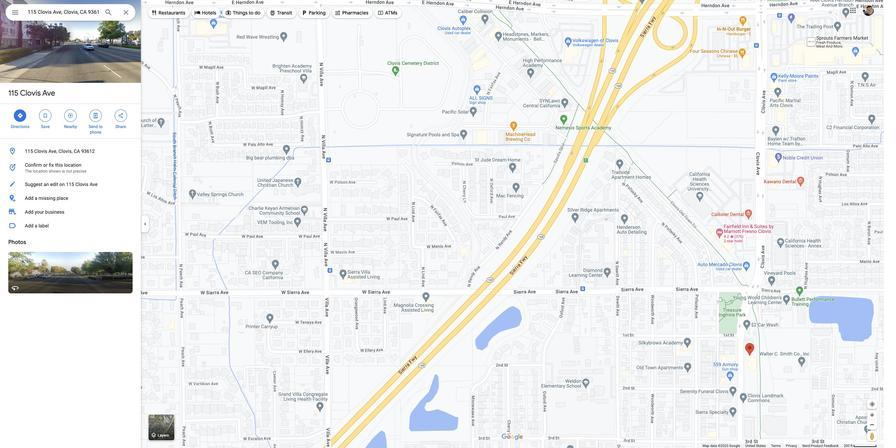 Task type: vqa. For each thing, say whether or not it's contained in the screenshot.
'a' within "Add a missing place" button
yes



Task type: describe. For each thing, give the bounding box(es) containing it.
show your location image
[[870, 401, 876, 408]]

send product feedback
[[803, 444, 839, 448]]

1 vertical spatial location
[[33, 169, 48, 174]]


[[42, 112, 48, 120]]

precise
[[73, 169, 87, 174]]

ft
[[851, 444, 853, 448]]

115 clovis ave, clovis, ca 93612
[[25, 149, 95, 154]]

united states
[[746, 444, 766, 448]]

missing
[[39, 196, 55, 201]]


[[270, 9, 276, 16]]

hotels
[[202, 10, 216, 16]]

google account: ben chafik  
(ben.chafik@adept.ai) image
[[863, 5, 874, 16]]

privacy
[[786, 444, 797, 448]]

 transit
[[270, 9, 292, 16]]

a for label
[[35, 223, 37, 229]]

transit
[[277, 10, 292, 16]]

privacy button
[[786, 444, 797, 448]]

collapse side panel image
[[141, 220, 149, 228]]

atms
[[385, 10, 398, 16]]


[[301, 9, 308, 16]]


[[225, 9, 232, 16]]

115 for 115 clovis ave, clovis, ca 93612
[[25, 149, 33, 154]]

add your business link
[[0, 205, 141, 219]]

a for missing
[[35, 196, 37, 201]]

2 vertical spatial 115
[[66, 182, 74, 187]]

google
[[730, 444, 740, 448]]

feedback
[[824, 444, 839, 448]]

directions
[[11, 124, 29, 129]]

add a label
[[25, 223, 49, 229]]

save
[[41, 124, 50, 129]]

shown
[[49, 169, 61, 174]]


[[378, 9, 384, 16]]

share
[[115, 124, 126, 129]]

map data ©2023 google
[[703, 444, 740, 448]]

add your business
[[25, 209, 64, 215]]

layers
[[158, 434, 169, 438]]

115 clovis ave
[[8, 88, 55, 98]]


[[151, 9, 157, 16]]

zoom out image
[[870, 423, 875, 428]]

pharmacies
[[342, 10, 369, 16]]

200 ft button
[[844, 444, 877, 448]]

product
[[811, 444, 823, 448]]

the
[[25, 169, 32, 174]]

united states button
[[746, 444, 766, 448]]

fix
[[49, 162, 54, 168]]

 things to do
[[225, 9, 261, 16]]

 hotels
[[194, 9, 216, 16]]

nearby
[[64, 124, 77, 129]]

send for send to phone
[[89, 124, 98, 129]]

confirm
[[25, 162, 42, 168]]

send to phone
[[89, 124, 103, 135]]

 restaurants
[[151, 9, 185, 16]]

 atms
[[378, 9, 398, 16]]

 button
[[6, 4, 25, 22]]

restaurants
[[159, 10, 185, 16]]


[[67, 112, 74, 120]]

115 for 115 clovis ave
[[8, 88, 18, 98]]

clovis for ave
[[20, 88, 41, 98]]

actions for 115 clovis ave region
[[0, 104, 141, 139]]

photos
[[8, 239, 26, 246]]



Task type: locate. For each thing, give the bounding box(es) containing it.
200
[[844, 444, 850, 448]]

none field inside 115 clovis ave, clovis, ca 93612 field
[[28, 8, 99, 16]]

this
[[55, 162, 63, 168]]

zoom in image
[[870, 413, 875, 418]]

send product feedback button
[[803, 444, 839, 448]]

add left label
[[25, 223, 33, 229]]

label
[[39, 223, 49, 229]]

on
[[59, 182, 65, 187]]

to up phone
[[99, 124, 103, 129]]

93612
[[81, 149, 95, 154]]

0 horizontal spatial send
[[89, 124, 98, 129]]

115 clovis ave, clovis, ca 93612 button
[[0, 144, 141, 158]]

clovis,
[[59, 149, 73, 154]]

an
[[44, 182, 49, 187]]

0 vertical spatial 115
[[8, 88, 18, 98]]

ave up add a missing place button at the top of page
[[90, 182, 98, 187]]

suggest
[[25, 182, 42, 187]]

clovis up 
[[20, 88, 41, 98]]

1 vertical spatial send
[[803, 444, 810, 448]]

add inside button
[[25, 196, 33, 201]]

do
[[255, 10, 261, 16]]

3 add from the top
[[25, 223, 33, 229]]

to
[[249, 10, 254, 16], [99, 124, 103, 129]]

200 ft
[[844, 444, 853, 448]]

send
[[89, 124, 98, 129], [803, 444, 810, 448]]

1 vertical spatial ave
[[90, 182, 98, 187]]

google maps element
[[0, 0, 884, 448]]

a left the missing
[[35, 196, 37, 201]]

footer
[[703, 444, 844, 448]]

confirm or fix this location the location shown is not precise
[[25, 162, 87, 174]]

0 horizontal spatial ave
[[42, 88, 55, 98]]

footer containing map data ©2023 google
[[703, 444, 844, 448]]

phone
[[90, 130, 101, 135]]

0 horizontal spatial to
[[99, 124, 103, 129]]


[[11, 8, 19, 17]]

map
[[703, 444, 710, 448]]

send up phone
[[89, 124, 98, 129]]

clovis down precise
[[75, 182, 88, 187]]

115 right on
[[66, 182, 74, 187]]

parking
[[309, 10, 326, 16]]

location
[[64, 162, 81, 168], [33, 169, 48, 174]]

location down or
[[33, 169, 48, 174]]

add
[[25, 196, 33, 201], [25, 209, 33, 215], [25, 223, 33, 229]]

2 vertical spatial add
[[25, 223, 33, 229]]

a left label
[[35, 223, 37, 229]]

None field
[[28, 8, 99, 16]]

send inside send to phone
[[89, 124, 98, 129]]

0 horizontal spatial location
[[33, 169, 48, 174]]

 parking
[[301, 9, 326, 16]]

 pharmacies
[[335, 9, 369, 16]]

0 vertical spatial a
[[35, 196, 37, 201]]

0 vertical spatial clovis
[[20, 88, 41, 98]]


[[335, 9, 341, 16]]


[[93, 112, 99, 120]]

1 vertical spatial clovis
[[34, 149, 47, 154]]

add left "your"
[[25, 209, 33, 215]]

1 horizontal spatial ave
[[90, 182, 98, 187]]

1 vertical spatial 115
[[25, 149, 33, 154]]

terms
[[771, 444, 781, 448]]

a inside button
[[35, 196, 37, 201]]

0 vertical spatial ave
[[42, 88, 55, 98]]

 search field
[[6, 4, 135, 22]]

states
[[756, 444, 766, 448]]

1 horizontal spatial 115
[[25, 149, 33, 154]]

0 vertical spatial to
[[249, 10, 254, 16]]

1 vertical spatial a
[[35, 223, 37, 229]]

a inside button
[[35, 223, 37, 229]]

ca
[[74, 149, 80, 154]]

clovis
[[20, 88, 41, 98], [34, 149, 47, 154], [75, 182, 88, 187]]

0 vertical spatial send
[[89, 124, 98, 129]]

send for send product feedback
[[803, 444, 810, 448]]

place
[[57, 196, 68, 201]]

add a label button
[[0, 219, 141, 233]]

united
[[746, 444, 756, 448]]

edit
[[50, 182, 58, 187]]

add for add your business
[[25, 209, 33, 215]]

1 vertical spatial to
[[99, 124, 103, 129]]

2 vertical spatial clovis
[[75, 182, 88, 187]]

ave,
[[48, 149, 57, 154]]

115 up confirm in the top left of the page
[[25, 149, 33, 154]]

©2023
[[718, 444, 729, 448]]

send inside send product feedback button
[[803, 444, 810, 448]]

location up not on the top left of the page
[[64, 162, 81, 168]]

1 a from the top
[[35, 196, 37, 201]]

add for add a missing place
[[25, 196, 33, 201]]

terms button
[[771, 444, 781, 448]]

115 Clovis Ave, Clovis, CA 93612 field
[[6, 4, 135, 21]]

2 a from the top
[[35, 223, 37, 229]]

business
[[45, 209, 64, 215]]

your
[[35, 209, 44, 215]]


[[118, 112, 124, 120]]

0 vertical spatial location
[[64, 162, 81, 168]]


[[194, 9, 201, 16]]

2 horizontal spatial 115
[[66, 182, 74, 187]]

0 horizontal spatial 115
[[8, 88, 18, 98]]

show street view coverage image
[[868, 431, 878, 442]]

ave inside button
[[90, 182, 98, 187]]

1 add from the top
[[25, 196, 33, 201]]

things
[[233, 10, 248, 16]]

is
[[62, 169, 65, 174]]

115
[[8, 88, 18, 98], [25, 149, 33, 154], [66, 182, 74, 187]]

add for add a label
[[25, 223, 33, 229]]

not
[[66, 169, 72, 174]]

1 vertical spatial add
[[25, 209, 33, 215]]

add inside button
[[25, 223, 33, 229]]


[[17, 112, 23, 120]]

115 up 
[[8, 88, 18, 98]]

1 horizontal spatial to
[[249, 10, 254, 16]]

1 horizontal spatial send
[[803, 444, 810, 448]]

add a missing place button
[[0, 191, 141, 205]]

clovis for ave,
[[34, 149, 47, 154]]

1 horizontal spatial location
[[64, 162, 81, 168]]

or
[[43, 162, 48, 168]]

ave
[[42, 88, 55, 98], [90, 182, 98, 187]]

0 vertical spatial add
[[25, 196, 33, 201]]

2 add from the top
[[25, 209, 33, 215]]

to inside send to phone
[[99, 124, 103, 129]]

a
[[35, 196, 37, 201], [35, 223, 37, 229]]

data
[[711, 444, 717, 448]]

115 clovis ave main content
[[0, 0, 141, 448]]

ave up 
[[42, 88, 55, 98]]

to inside  things to do
[[249, 10, 254, 16]]

suggest an edit on 115 clovis ave
[[25, 182, 98, 187]]

to left do
[[249, 10, 254, 16]]

clovis left ave,
[[34, 149, 47, 154]]

footer inside google maps element
[[703, 444, 844, 448]]

send left the product
[[803, 444, 810, 448]]

add down suggest
[[25, 196, 33, 201]]

suggest an edit on 115 clovis ave button
[[0, 178, 141, 191]]

add a missing place
[[25, 196, 68, 201]]



